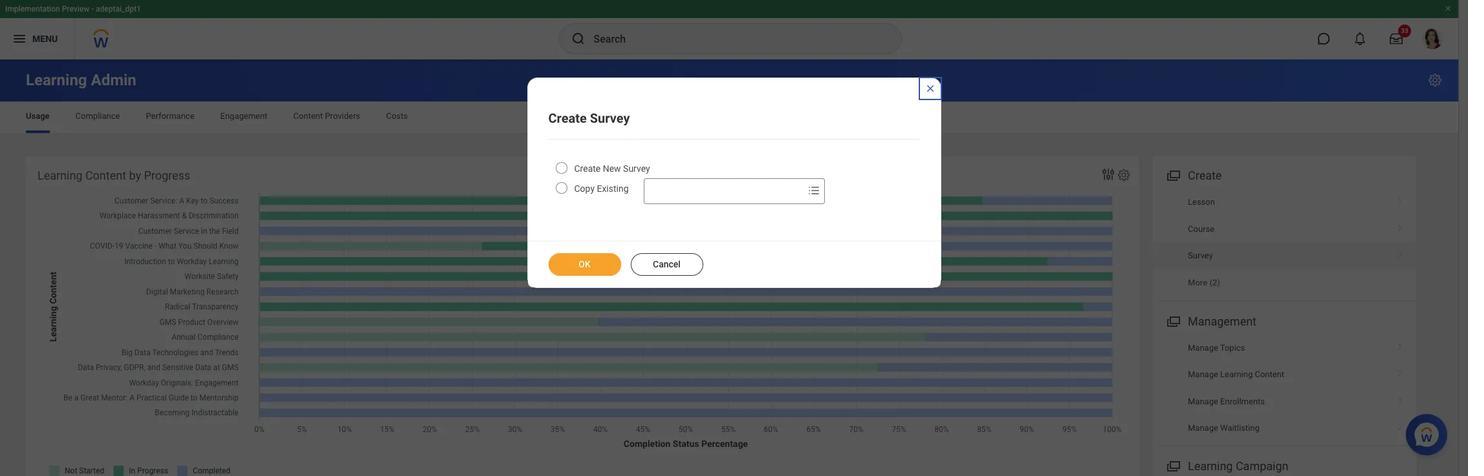 Task type: describe. For each thing, give the bounding box(es) containing it.
menu group image for learning campaign
[[1164, 458, 1182, 475]]

manage learning content
[[1188, 370, 1284, 380]]

preview
[[62, 5, 89, 14]]

1 vertical spatial survey
[[623, 164, 650, 174]]

close create course image
[[925, 83, 935, 94]]

notifications large image
[[1354, 32, 1367, 45]]

create inside the learning admin main content
[[1188, 169, 1222, 182]]

survey link
[[1152, 243, 1416, 269]]

enrollments
[[1220, 397, 1265, 407]]

ok
[[579, 259, 591, 270]]

ok button
[[548, 254, 621, 276]]

manage for manage learning content
[[1188, 370, 1218, 380]]

manage topics
[[1188, 343, 1245, 353]]

new
[[603, 164, 621, 174]]

-
[[91, 5, 94, 14]]

content providers
[[293, 111, 360, 121]]

course
[[1188, 224, 1215, 234]]

admin
[[91, 71, 136, 89]]

create for create survey
[[548, 111, 587, 126]]

usage
[[26, 111, 50, 121]]

1 horizontal spatial content
[[293, 111, 323, 121]]

copy existing
[[574, 184, 629, 194]]

learning content by progress element
[[26, 157, 1140, 477]]

learning for campaign
[[1188, 460, 1233, 474]]

search image
[[570, 31, 586, 47]]

manage waitlisting link
[[1152, 415, 1416, 442]]

inbox large image
[[1390, 32, 1403, 45]]

chevron right image for topics
[[1392, 339, 1409, 352]]

create survey dialog
[[527, 78, 941, 289]]

survey list item
[[1152, 243, 1416, 269]]

chevron right image for enrollments
[[1392, 392, 1409, 405]]

profile logan mcneil element
[[1415, 25, 1451, 53]]

menu group image
[[1164, 312, 1182, 330]]

adeptai_dpt1
[[96, 5, 141, 14]]

0 vertical spatial survey
[[590, 111, 630, 126]]

learning content by progress
[[38, 169, 190, 182]]

create survey
[[548, 111, 630, 126]]

menu group image for create
[[1164, 166, 1182, 184]]

prompts image
[[806, 183, 821, 199]]

lesson link
[[1152, 189, 1416, 216]]

learning down topics in the bottom of the page
[[1220, 370, 1253, 380]]

manage for manage topics
[[1188, 343, 1218, 353]]

survey inside list item
[[1188, 251, 1213, 261]]

engagement
[[220, 111, 267, 121]]

chevron right image for learning
[[1392, 366, 1409, 379]]

learning for content
[[38, 169, 82, 182]]

implementation
[[5, 5, 60, 14]]

close environment banner image
[[1444, 5, 1452, 12]]

providers
[[325, 111, 360, 121]]

waitlisting
[[1220, 424, 1260, 433]]

topics
[[1220, 343, 1245, 353]]

existing
[[597, 184, 629, 194]]

list for management
[[1152, 335, 1416, 442]]

lesson
[[1188, 197, 1215, 207]]

create for create new survey
[[574, 164, 601, 174]]

manage learning content link
[[1152, 362, 1416, 389]]



Task type: locate. For each thing, give the bounding box(es) containing it.
manage up manage waitlisting
[[1188, 397, 1218, 407]]

manage inside 'manage topics' link
[[1188, 343, 1218, 353]]

manage inside manage waitlisting link
[[1188, 424, 1218, 433]]

2 chevron right image from the top
[[1392, 246, 1409, 259]]

0 vertical spatial chevron right image
[[1392, 220, 1409, 233]]

learning up usage
[[26, 71, 87, 89]]

content left by
[[85, 169, 126, 182]]

4 manage from the top
[[1188, 424, 1218, 433]]

learning down manage waitlisting
[[1188, 460, 1233, 474]]

performance
[[146, 111, 194, 121]]

by
[[129, 169, 141, 182]]

2 vertical spatial content
[[1255, 370, 1284, 380]]

chevron right image inside 'manage topics' link
[[1392, 339, 1409, 352]]

manage enrollments
[[1188, 397, 1265, 407]]

4 chevron right image from the top
[[1392, 366, 1409, 379]]

0 vertical spatial content
[[293, 111, 323, 121]]

chevron right image inside manage enrollments link
[[1392, 392, 1409, 405]]

create
[[548, 111, 587, 126], [574, 164, 601, 174], [1188, 169, 1222, 182]]

survey
[[590, 111, 630, 126], [623, 164, 650, 174], [1188, 251, 1213, 261]]

list containing lesson
[[1152, 189, 1416, 297]]

1 vertical spatial menu group image
[[1164, 458, 1182, 475]]

1 manage from the top
[[1188, 343, 1218, 353]]

survey up new at the left of page
[[590, 111, 630, 126]]

tab list containing usage
[[13, 102, 1446, 133]]

campaign
[[1236, 460, 1289, 474]]

2 vertical spatial survey
[[1188, 251, 1213, 261]]

manage inside manage learning content link
[[1188, 370, 1218, 380]]

implementation preview -   adeptai_dpt1
[[5, 5, 141, 14]]

content down 'manage topics' link
[[1255, 370, 1284, 380]]

cancel button
[[631, 254, 703, 276]]

1 chevron right image from the top
[[1392, 193, 1409, 206]]

2 menu group image from the top
[[1164, 458, 1182, 475]]

1 vertical spatial list
[[1152, 335, 1416, 442]]

survey right new at the left of page
[[623, 164, 650, 174]]

chevron right image for manage waitlisting
[[1392, 419, 1409, 432]]

1 list from the top
[[1152, 189, 1416, 297]]

menu group image
[[1164, 166, 1182, 184], [1164, 458, 1182, 475]]

implementation preview -   adeptai_dpt1 banner
[[0, 0, 1459, 60]]

1 vertical spatial chevron right image
[[1392, 419, 1409, 432]]

Search field
[[644, 180, 803, 203]]

copy
[[574, 184, 595, 194]]

configure this page image
[[1427, 72, 1443, 88]]

manage for manage enrollments
[[1188, 397, 1218, 407]]

compliance
[[75, 111, 120, 121]]

list containing manage topics
[[1152, 335, 1416, 442]]

2 manage from the top
[[1188, 370, 1218, 380]]

0 vertical spatial list
[[1152, 189, 1416, 297]]

create new survey
[[574, 164, 650, 174]]

learning campaign
[[1188, 460, 1289, 474]]

0 horizontal spatial content
[[85, 169, 126, 182]]

chevron right image inside manage learning content link
[[1392, 366, 1409, 379]]

cancel
[[653, 259, 681, 270]]

1 menu group image from the top
[[1164, 166, 1182, 184]]

2 horizontal spatial content
[[1255, 370, 1284, 380]]

manage down manage topics
[[1188, 370, 1218, 380]]

manage
[[1188, 343, 1218, 353], [1188, 370, 1218, 380], [1188, 397, 1218, 407], [1188, 424, 1218, 433]]

manage for manage waitlisting
[[1188, 424, 1218, 433]]

management
[[1188, 315, 1257, 328]]

manage down manage enrollments
[[1188, 424, 1218, 433]]

1 chevron right image from the top
[[1392, 220, 1409, 233]]

chevron right image for course
[[1392, 220, 1409, 233]]

list
[[1152, 189, 1416, 297], [1152, 335, 1416, 442]]

1 vertical spatial content
[[85, 169, 126, 182]]

tab list inside the learning admin main content
[[13, 102, 1446, 133]]

chevron right image
[[1392, 193, 1409, 206], [1392, 246, 1409, 259], [1392, 339, 1409, 352], [1392, 366, 1409, 379], [1392, 392, 1409, 405]]

5 chevron right image from the top
[[1392, 392, 1409, 405]]

content left providers
[[293, 111, 323, 121]]

3 chevron right image from the top
[[1392, 339, 1409, 352]]

chevron right image inside lesson link
[[1392, 193, 1409, 206]]

chevron right image inside course link
[[1392, 220, 1409, 233]]

chevron right image inside manage waitlisting link
[[1392, 419, 1409, 432]]

learning down usage
[[38, 169, 82, 182]]

list for create
[[1152, 189, 1416, 297]]

learning admin
[[26, 71, 136, 89]]

learning for admin
[[26, 71, 87, 89]]

2 chevron right image from the top
[[1392, 419, 1409, 432]]

chevron right image
[[1392, 220, 1409, 233], [1392, 419, 1409, 432]]

manage left topics in the bottom of the page
[[1188, 343, 1218, 353]]

chevron right image inside survey link
[[1392, 246, 1409, 259]]

manage topics link
[[1152, 335, 1416, 362]]

3 manage from the top
[[1188, 397, 1218, 407]]

manage enrollments link
[[1152, 389, 1416, 415]]

course link
[[1152, 216, 1416, 243]]

tab list
[[13, 102, 1446, 133]]

0 vertical spatial menu group image
[[1164, 166, 1182, 184]]

2 list from the top
[[1152, 335, 1416, 442]]

manage inside manage enrollments link
[[1188, 397, 1218, 407]]

survey down course
[[1188, 251, 1213, 261]]

costs
[[386, 111, 408, 121]]

progress
[[144, 169, 190, 182]]

manage waitlisting
[[1188, 424, 1260, 433]]

learning
[[26, 71, 87, 89], [38, 169, 82, 182], [1220, 370, 1253, 380], [1188, 460, 1233, 474]]

learning admin main content
[[0, 60, 1459, 477]]

content
[[293, 111, 323, 121], [85, 169, 126, 182], [1255, 370, 1284, 380]]



Task type: vqa. For each thing, say whether or not it's contained in the screenshot.
Providers
yes



